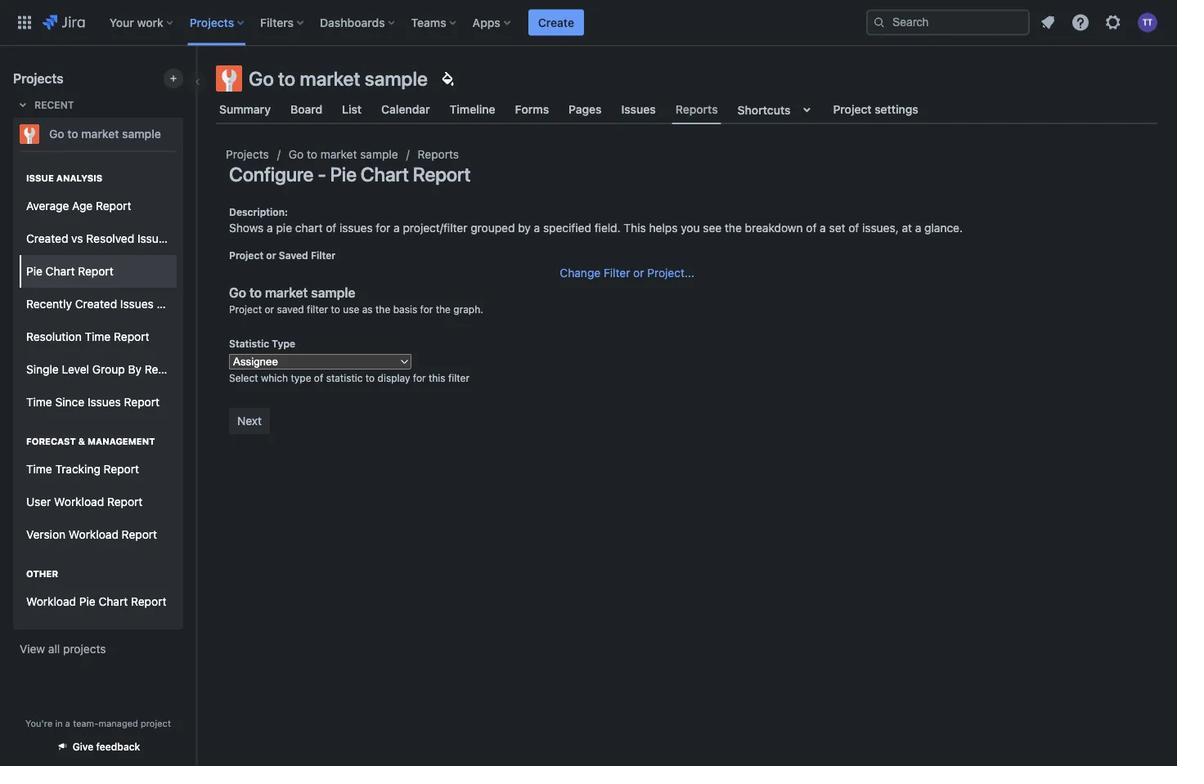 Task type: locate. For each thing, give the bounding box(es) containing it.
project left "settings"
[[833, 103, 872, 116]]

go to market sample link up analysis
[[13, 118, 177, 151]]

at
[[902, 221, 912, 235]]

filter right change
[[604, 266, 630, 280]]

a right in
[[65, 718, 70, 729]]

2 vertical spatial for
[[413, 372, 426, 384]]

workload down the other
[[26, 595, 76, 609]]

filter right saved
[[307, 304, 328, 315]]

give
[[73, 742, 94, 753]]

market up analysis
[[81, 127, 119, 141]]

1 vertical spatial time
[[26, 396, 52, 409]]

project
[[833, 103, 872, 116], [229, 250, 264, 261], [229, 304, 262, 315]]

1 group from the top
[[20, 151, 209, 628]]

this
[[624, 221, 646, 235]]

workload inside version workload report link
[[69, 528, 119, 542]]

tab list
[[206, 95, 1168, 124]]

issues link
[[618, 95, 659, 124]]

issues right pages
[[621, 103, 656, 116]]

workload pie chart report
[[26, 595, 166, 609]]

projects right work
[[190, 16, 234, 29]]

0 vertical spatial chart
[[361, 163, 409, 186]]

tracking
[[55, 463, 101, 476]]

the right as
[[376, 304, 391, 315]]

pie chart report
[[26, 265, 113, 278]]

issues
[[340, 221, 373, 235]]

sample up configure - pie chart report
[[360, 148, 398, 161]]

0 horizontal spatial created
[[26, 232, 68, 246]]

the right see
[[725, 221, 742, 235]]

None submit
[[229, 408, 270, 434]]

single
[[26, 363, 59, 376]]

go up statistic
[[229, 285, 246, 301]]

the left the graph.
[[436, 304, 451, 315]]

created vs resolved issues report link
[[20, 223, 209, 255]]

go up configure
[[289, 148, 304, 161]]

time tracking report link
[[20, 453, 177, 486]]

create project image
[[167, 72, 180, 85]]

1 vertical spatial for
[[420, 304, 433, 315]]

go up summary
[[249, 67, 274, 90]]

single level group by report link
[[20, 353, 180, 386]]

market up configure - pie chart report
[[321, 148, 357, 161]]

managed
[[99, 718, 138, 729]]

project down the shows
[[229, 250, 264, 261]]

2 vertical spatial time
[[26, 463, 52, 476]]

created vs resolved issues report
[[26, 232, 209, 246]]

go down 'recent'
[[49, 127, 64, 141]]

1 horizontal spatial created
[[75, 298, 117, 311]]

or left saved
[[265, 304, 274, 315]]

go to market sample up configure - pie chart report
[[289, 148, 398, 161]]

workload for user
[[54, 496, 104, 509]]

0 horizontal spatial filter
[[311, 250, 336, 261]]

go to market sample up list
[[249, 67, 428, 90]]

grouped
[[471, 221, 515, 235]]

statistic
[[326, 372, 363, 384]]

0 vertical spatial time
[[85, 330, 111, 344]]

go to market sample link down list link
[[289, 145, 398, 164]]

helps
[[649, 221, 678, 235]]

statistic type
[[229, 338, 296, 349]]

change
[[560, 266, 601, 280]]

pie right -
[[330, 163, 357, 186]]

group
[[20, 151, 209, 628], [20, 155, 209, 424], [20, 419, 177, 556]]

reports inside tab list
[[676, 103, 718, 116]]

project or saved filter to use as the basis for the graph.
[[229, 304, 483, 315]]

2 vertical spatial projects
[[226, 148, 269, 161]]

issues inside tab list
[[621, 103, 656, 116]]

3 group from the top
[[20, 419, 177, 556]]

saved
[[277, 304, 304, 315]]

summary
[[219, 103, 271, 116]]

description: shows a pie chart of issues for a project/filter grouped by a specified field. this helps you see the breakdown of a set of issues, at a glance.
[[229, 207, 963, 235]]

chart up view all projects link
[[99, 595, 128, 609]]

or for project or saved filter
[[266, 250, 276, 261]]

for
[[376, 221, 391, 235], [420, 304, 433, 315], [413, 372, 426, 384]]

to up configure - pie chart report
[[307, 148, 317, 161]]

filter
[[307, 304, 328, 315], [448, 372, 470, 384]]

average
[[26, 199, 69, 213]]

average age report
[[26, 199, 131, 213]]

of left set
[[806, 221, 817, 235]]

1 horizontal spatial pie
[[79, 595, 95, 609]]

glance.
[[925, 221, 963, 235]]

time tracking report
[[26, 463, 139, 476]]

timeline link
[[446, 95, 499, 124]]

level
[[62, 363, 89, 376]]

time for since
[[26, 396, 52, 409]]

reports right the issues link at right top
[[676, 103, 718, 116]]

view
[[20, 643, 45, 656]]

version workload report link
[[20, 519, 177, 551]]

banner
[[0, 0, 1177, 46]]

user workload report link
[[20, 486, 177, 519]]

vs
[[71, 232, 83, 246]]

pie
[[330, 163, 357, 186], [26, 265, 42, 278], [79, 595, 95, 609]]

create button
[[528, 9, 584, 36]]

filter right 'saved'
[[311, 250, 336, 261]]

the inside the description: shows a pie chart of issues for a project/filter grouped by a specified field. this helps you see the breakdown of a set of issues, at a glance.
[[725, 221, 742, 235]]

set
[[829, 221, 846, 235]]

1 horizontal spatial reports
[[676, 103, 718, 116]]

projects up configure
[[226, 148, 269, 161]]

of right chart
[[326, 221, 337, 235]]

project...
[[647, 266, 695, 280]]

0 vertical spatial workload
[[54, 496, 104, 509]]

2 vertical spatial project
[[229, 304, 262, 315]]

projects for projects dropdown button
[[190, 16, 234, 29]]

or left project...
[[633, 266, 644, 280]]

give feedback button
[[46, 734, 150, 761]]

0 vertical spatial reports
[[676, 103, 718, 116]]

1 horizontal spatial go to market sample link
[[289, 145, 398, 164]]

0 horizontal spatial reports
[[418, 148, 459, 161]]

1 vertical spatial created
[[75, 298, 117, 311]]

2 vertical spatial workload
[[26, 595, 76, 609]]

pie up 'recently' at the left of the page
[[26, 265, 42, 278]]

0 vertical spatial or
[[266, 250, 276, 261]]

workload pie chart report group
[[20, 551, 177, 623]]

time
[[85, 330, 111, 344], [26, 396, 52, 409], [26, 463, 52, 476]]

0 vertical spatial for
[[376, 221, 391, 235]]

pie up projects
[[79, 595, 95, 609]]

add to starred image
[[178, 124, 198, 144]]

1 vertical spatial project
[[229, 250, 264, 261]]

1 vertical spatial workload
[[69, 528, 119, 542]]

time down the forecast
[[26, 463, 52, 476]]

to left display
[[366, 372, 375, 384]]

go to market sample up analysis
[[49, 127, 161, 141]]

2 vertical spatial chart
[[99, 595, 128, 609]]

created down pie chart report link
[[75, 298, 117, 311]]

2 vertical spatial pie
[[79, 595, 95, 609]]

chart left reports link
[[361, 163, 409, 186]]

created left vs in the left top of the page
[[26, 232, 68, 246]]

time up single level group by report link
[[85, 330, 111, 344]]

0 vertical spatial pie
[[330, 163, 357, 186]]

2 vertical spatial or
[[265, 304, 274, 315]]

teams
[[411, 16, 446, 29]]

workload down tracking
[[54, 496, 104, 509]]

for inside the description: shows a pie chart of issues for a project/filter grouped by a specified field. this helps you see the breakdown of a set of issues, at a glance.
[[376, 221, 391, 235]]

1 vertical spatial filter
[[604, 266, 630, 280]]

project
[[141, 718, 171, 729]]

a left set
[[820, 221, 826, 235]]

by
[[518, 221, 531, 235]]

0 vertical spatial project
[[833, 103, 872, 116]]

2 group from the top
[[20, 155, 209, 424]]

for right issues
[[376, 221, 391, 235]]

chart up 'recently' at the left of the page
[[46, 265, 75, 278]]

pie chart report link
[[20, 255, 177, 288]]

you're
[[25, 718, 53, 729]]

chart
[[295, 221, 323, 235]]

project inside 'link'
[[833, 103, 872, 116]]

0 vertical spatial filter
[[307, 304, 328, 315]]

or left 'saved'
[[266, 250, 276, 261]]

field.
[[595, 221, 621, 235]]

1 vertical spatial or
[[633, 266, 644, 280]]

workload for version
[[69, 528, 119, 542]]

0 vertical spatial filter
[[311, 250, 336, 261]]

1 vertical spatial chart
[[46, 265, 75, 278]]

shortcuts
[[738, 103, 791, 116]]

configure
[[229, 163, 313, 186]]

apps button
[[468, 9, 517, 36]]

for left this
[[413, 372, 426, 384]]

1 horizontal spatial filter
[[604, 266, 630, 280]]

jira image
[[43, 13, 85, 32], [43, 13, 85, 32]]

1 horizontal spatial chart
[[99, 595, 128, 609]]

go to market sample link
[[13, 118, 177, 151], [289, 145, 398, 164]]

0 horizontal spatial pie
[[26, 265, 42, 278]]

forecast
[[26, 437, 76, 447]]

2 horizontal spatial the
[[725, 221, 742, 235]]

version
[[26, 528, 66, 542]]

time left the since at the left bottom
[[26, 396, 52, 409]]

filter
[[311, 250, 336, 261], [604, 266, 630, 280]]

a
[[267, 221, 273, 235], [394, 221, 400, 235], [534, 221, 540, 235], [820, 221, 826, 235], [915, 221, 922, 235], [65, 718, 70, 729]]

0 vertical spatial projects
[[190, 16, 234, 29]]

resolution
[[26, 330, 82, 344]]

0 horizontal spatial go to market sample link
[[13, 118, 177, 151]]

reports down calendar link
[[418, 148, 459, 161]]

projects inside dropdown button
[[190, 16, 234, 29]]

for for this
[[413, 372, 426, 384]]

market
[[300, 67, 360, 90], [81, 127, 119, 141], [321, 148, 357, 161], [265, 285, 308, 301]]

a left project/filter
[[394, 221, 400, 235]]

projects up collapse recent projects image
[[13, 71, 64, 86]]

age
[[72, 199, 93, 213]]

1 vertical spatial filter
[[448, 372, 470, 384]]

time for tracking
[[26, 463, 52, 476]]

for right basis
[[420, 304, 433, 315]]

workload inside user workload report link
[[54, 496, 104, 509]]

project up statistic
[[229, 304, 262, 315]]

filter right this
[[448, 372, 470, 384]]

1 vertical spatial reports
[[418, 148, 459, 161]]

project for project or saved filter
[[229, 250, 264, 261]]

a right by
[[534, 221, 540, 235]]

to left 'use'
[[331, 304, 340, 315]]

settings
[[875, 103, 919, 116]]

workload down user workload report link
[[69, 528, 119, 542]]

management
[[87, 437, 155, 447]]

filters
[[260, 16, 294, 29]]

go to market sample
[[249, 67, 428, 90], [49, 127, 161, 141], [289, 148, 398, 161], [229, 285, 355, 301]]

recent
[[34, 99, 74, 110]]



Task type: describe. For each thing, give the bounding box(es) containing it.
sample up 'use'
[[311, 285, 355, 301]]

view all projects
[[20, 643, 106, 656]]

use
[[343, 304, 359, 315]]

help image
[[1071, 13, 1091, 32]]

issue analysis
[[26, 173, 102, 184]]

issue
[[26, 173, 54, 184]]

pie
[[276, 221, 292, 235]]

sample left add to starred image at the top left
[[122, 127, 161, 141]]

time since issues report
[[26, 396, 160, 409]]

for for a
[[376, 221, 391, 235]]

select
[[229, 372, 258, 384]]

1 horizontal spatial the
[[436, 304, 451, 315]]

resolved
[[86, 232, 134, 246]]

change filter or project... link
[[560, 265, 695, 281]]

market up saved
[[265, 285, 308, 301]]

group
[[92, 363, 125, 376]]

project or saved filter
[[229, 250, 336, 261]]

or inside change filter or project... link
[[633, 266, 644, 280]]

banner containing your work
[[0, 0, 1177, 46]]

give feedback
[[73, 742, 140, 753]]

work
[[137, 16, 163, 29]]

report inside 'link'
[[96, 199, 131, 213]]

issues down pie chart report link
[[120, 298, 154, 311]]

forms link
[[512, 95, 552, 124]]

dashboards button
[[315, 9, 401, 36]]

of right set
[[849, 221, 859, 235]]

as
[[362, 304, 373, 315]]

calendar link
[[378, 95, 433, 124]]

a right at
[[915, 221, 922, 235]]

workload inside workload pie chart report group
[[26, 595, 76, 609]]

notifications image
[[1038, 13, 1058, 32]]

0 vertical spatial created
[[26, 232, 68, 246]]

shortcuts button
[[734, 95, 820, 124]]

team-
[[73, 718, 99, 729]]

settings image
[[1104, 13, 1123, 32]]

project settings link
[[830, 95, 922, 124]]

-
[[318, 163, 326, 186]]

project/filter
[[403, 221, 468, 235]]

in
[[55, 718, 63, 729]]

user
[[26, 496, 51, 509]]

change filter or project...
[[560, 266, 695, 280]]

specified
[[543, 221, 592, 235]]

you
[[681, 221, 700, 235]]

shows
[[229, 221, 264, 235]]

your profile and settings image
[[1138, 13, 1158, 32]]

graph.
[[454, 304, 483, 315]]

teams button
[[406, 9, 463, 36]]

other
[[26, 569, 58, 580]]

of right type
[[314, 372, 323, 384]]

a left pie
[[267, 221, 273, 235]]

2 horizontal spatial chart
[[361, 163, 409, 186]]

Search field
[[866, 9, 1030, 36]]

statistic
[[229, 338, 269, 349]]

user workload report
[[26, 496, 143, 509]]

select which type of statistic to display for this filter
[[229, 372, 470, 384]]

group containing time tracking report
[[20, 419, 177, 556]]

0 horizontal spatial filter
[[307, 304, 328, 315]]

recently
[[26, 298, 72, 311]]

issues,
[[863, 221, 899, 235]]

list link
[[339, 95, 365, 124]]

to down project or saved filter
[[249, 285, 262, 301]]

reports link
[[418, 145, 459, 164]]

set background color image
[[438, 69, 457, 88]]

timeline
[[450, 103, 496, 116]]

tab list containing reports
[[206, 95, 1168, 124]]

recently created issues report link
[[20, 288, 192, 321]]

projects for projects link
[[226, 148, 269, 161]]

board
[[290, 103, 323, 116]]

summary link
[[216, 95, 274, 124]]

all
[[48, 643, 60, 656]]

pages
[[569, 103, 602, 116]]

type
[[291, 372, 311, 384]]

apps
[[473, 16, 501, 29]]

your work button
[[105, 9, 180, 36]]

sample up calendar
[[365, 67, 428, 90]]

projects link
[[226, 145, 269, 164]]

your
[[109, 16, 134, 29]]

search image
[[873, 16, 886, 29]]

pie inside group
[[79, 595, 95, 609]]

1 vertical spatial projects
[[13, 71, 64, 86]]

&
[[78, 437, 85, 447]]

project for project settings
[[833, 103, 872, 116]]

analysis
[[56, 173, 102, 184]]

by
[[128, 363, 142, 376]]

saved
[[279, 250, 308, 261]]

1 vertical spatial pie
[[26, 265, 42, 278]]

single level group by report
[[26, 363, 180, 376]]

you're in a team-managed project
[[25, 718, 171, 729]]

configure - pie chart report
[[229, 163, 471, 186]]

project for project or saved filter to use as the basis for the graph.
[[229, 304, 262, 315]]

2 horizontal spatial pie
[[330, 163, 357, 186]]

filters button
[[255, 9, 310, 36]]

issues right resolved
[[137, 232, 171, 246]]

your work
[[109, 16, 163, 29]]

projects
[[63, 643, 106, 656]]

report inside group
[[131, 595, 166, 609]]

market up list
[[300, 67, 360, 90]]

average age report link
[[20, 190, 177, 223]]

to up 'board'
[[278, 67, 296, 90]]

view all projects link
[[13, 635, 183, 664]]

time since issues report link
[[20, 386, 177, 419]]

or for project or saved filter to use as the basis for the graph.
[[265, 304, 274, 315]]

chart inside group
[[99, 595, 128, 609]]

create
[[538, 16, 574, 29]]

0 horizontal spatial the
[[376, 304, 391, 315]]

board link
[[287, 95, 326, 124]]

dashboards
[[320, 16, 385, 29]]

pages link
[[566, 95, 605, 124]]

1 horizontal spatial filter
[[448, 372, 470, 384]]

appswitcher icon image
[[15, 13, 34, 32]]

feedback
[[96, 742, 140, 753]]

breakdown
[[745, 221, 803, 235]]

resolution time report
[[26, 330, 149, 344]]

since
[[55, 396, 84, 409]]

display
[[378, 372, 410, 384]]

this
[[429, 372, 446, 384]]

primary element
[[10, 0, 866, 45]]

collapse recent projects image
[[13, 95, 33, 115]]

calendar
[[381, 103, 430, 116]]

list
[[342, 103, 362, 116]]

go to market sample up saved
[[229, 285, 355, 301]]

issues down single level group by report
[[88, 396, 121, 409]]

recently created issues report
[[26, 298, 192, 311]]

to down 'recent'
[[67, 127, 78, 141]]

0 horizontal spatial chart
[[46, 265, 75, 278]]

resolution time report link
[[20, 321, 177, 353]]



Task type: vqa. For each thing, say whether or not it's contained in the screenshot.
NAC- in the Explore VR travel features NAC-9 • Nacho Prod
no



